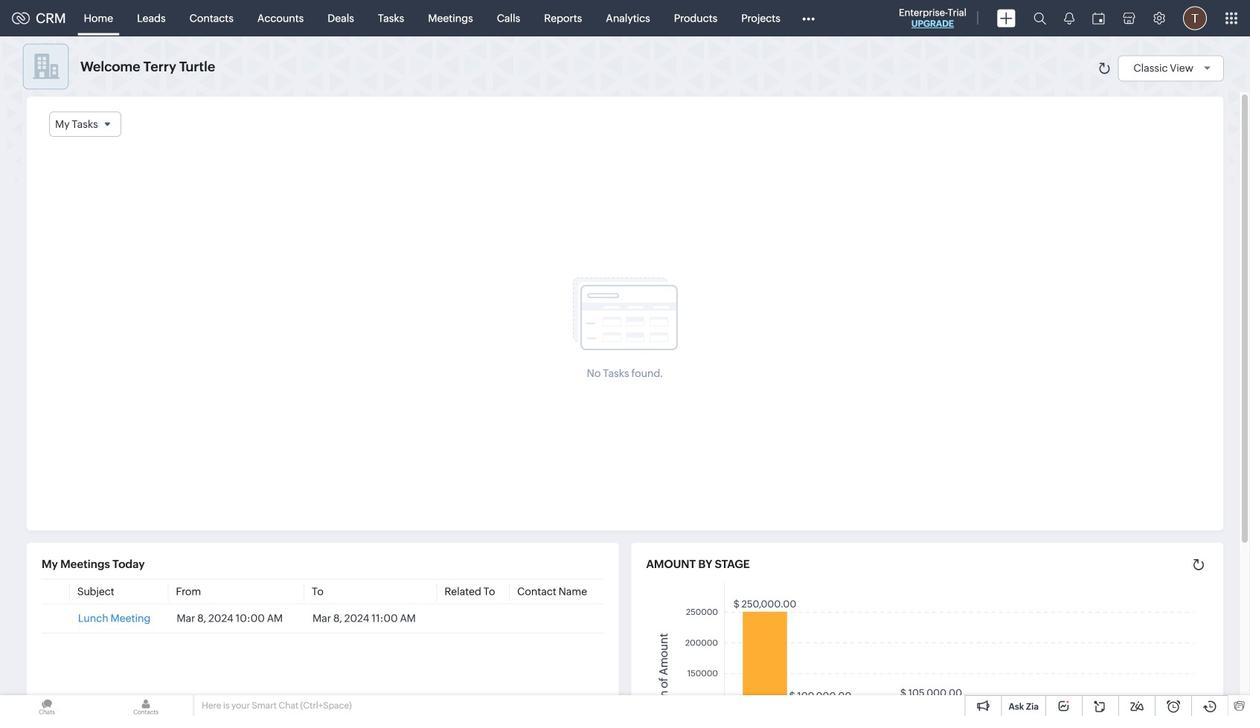 Task type: vqa. For each thing, say whether or not it's contained in the screenshot.
SIGNALS element
yes



Task type: locate. For each thing, give the bounding box(es) containing it.
logo image
[[12, 12, 30, 24]]

profile image
[[1183, 6, 1207, 30]]

calendar image
[[1093, 12, 1105, 24]]

signals element
[[1055, 0, 1084, 36]]

None field
[[49, 112, 121, 137]]



Task type: describe. For each thing, give the bounding box(es) containing it.
search image
[[1034, 12, 1046, 25]]

search element
[[1025, 0, 1055, 36]]

Other Modules field
[[793, 6, 825, 30]]

create menu element
[[988, 0, 1025, 36]]

create menu image
[[997, 9, 1016, 27]]

profile element
[[1174, 0, 1216, 36]]

signals image
[[1064, 12, 1075, 25]]

contacts image
[[99, 696, 193, 717]]

chats image
[[0, 696, 94, 717]]



